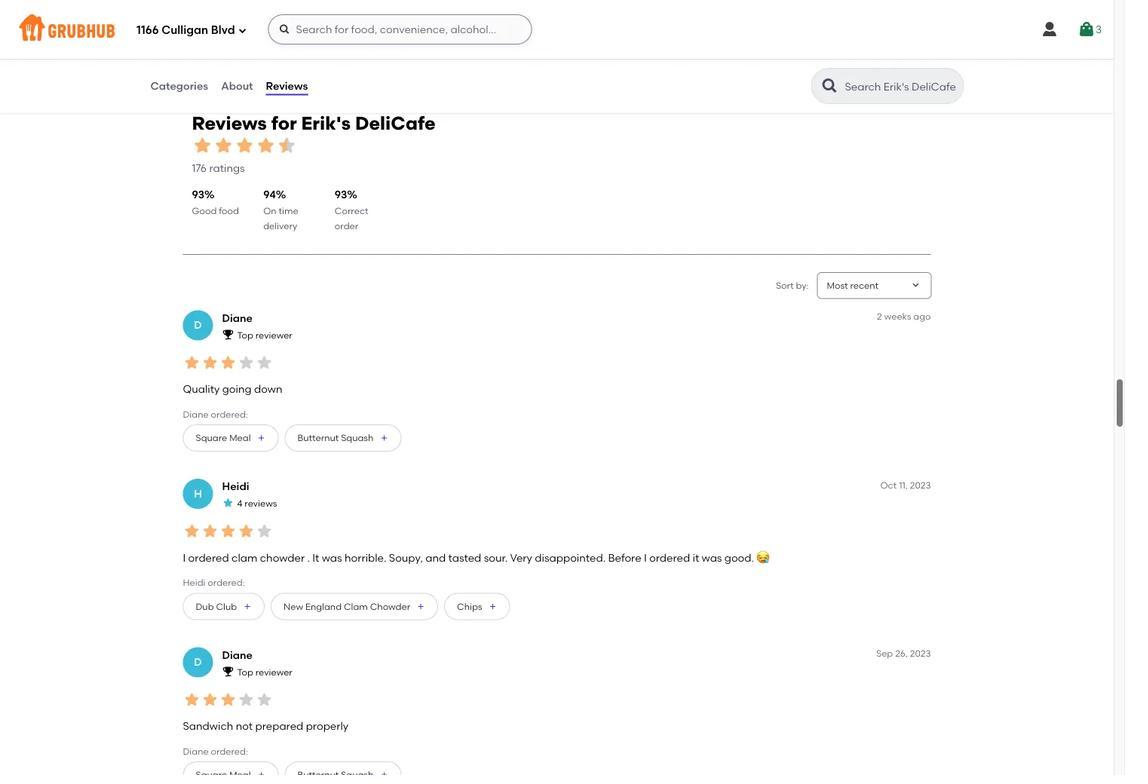 Task type: locate. For each thing, give the bounding box(es) containing it.
heidi for heidi ordered:
[[183, 578, 206, 589]]

top reviewer
[[237, 330, 292, 341], [237, 667, 292, 678]]

ordered up the 'heidi ordered:' on the left bottom of the page
[[188, 552, 229, 565]]

svg image
[[1041, 20, 1059, 38]]

0 vertical spatial heidi
[[222, 480, 249, 493]]

reviewer up "down"
[[255, 330, 292, 341]]

not
[[236, 720, 253, 733]]

2 reviewer from the top
[[255, 667, 292, 678]]

top up going at the left
[[237, 330, 253, 341]]

svg image right the blvd
[[238, 26, 247, 35]]

main navigation navigation
[[0, 0, 1114, 59]]

2 horizontal spatial svg image
[[1078, 20, 1096, 38]]

0 vertical spatial 2023
[[910, 480, 931, 491]]

1 vertical spatial top reviewer
[[237, 667, 292, 678]]

0 horizontal spatial i
[[183, 552, 186, 565]]

2 diane ordered: from the top
[[183, 746, 248, 757]]

trophy icon image for not
[[222, 666, 234, 678]]

diane ordered:
[[183, 409, 248, 420], [183, 746, 248, 757]]

2023 right 26,
[[910, 648, 931, 659]]

ordered: for not
[[211, 746, 248, 757]]

93 inside 93 correct order
[[335, 189, 347, 202]]

2 top from the top
[[237, 667, 253, 678]]

it
[[313, 552, 319, 565]]

reviewer up prepared
[[255, 667, 292, 678]]

clam
[[232, 552, 257, 565]]

top
[[237, 330, 253, 341], [237, 667, 253, 678]]

3 button
[[1078, 16, 1102, 43]]

it
[[693, 552, 699, 565]]

1 horizontal spatial heidi
[[222, 480, 249, 493]]

0 horizontal spatial heidi
[[183, 578, 206, 589]]

ordered: down not
[[211, 746, 248, 757]]

plus icon image inside butternut squash button
[[380, 434, 389, 443]]

categories
[[150, 79, 208, 92]]

ratings
[[209, 162, 245, 175]]

93 inside 93 good food
[[192, 189, 204, 202]]

plus icon image
[[257, 434, 266, 443], [380, 434, 389, 443], [243, 602, 252, 612], [416, 602, 425, 612], [488, 602, 497, 612], [257, 771, 266, 775], [380, 771, 389, 775]]

0 vertical spatial d
[[194, 319, 202, 332]]

1 top reviewer from the top
[[237, 330, 292, 341]]

0 vertical spatial top
[[237, 330, 253, 341]]

erik's
[[301, 112, 351, 134]]

0 horizontal spatial was
[[322, 552, 342, 565]]

chowder
[[260, 552, 305, 565]]

good
[[192, 205, 217, 216]]

about button
[[220, 59, 254, 113]]

1 trophy icon image from the top
[[222, 329, 234, 341]]

trophy icon image up sandwich
[[222, 666, 234, 678]]

1 2023 from the top
[[910, 480, 931, 491]]

plus icon image inside square meal "button"
[[257, 434, 266, 443]]

reviews inside button
[[266, 79, 308, 92]]

reviewer
[[255, 330, 292, 341], [255, 667, 292, 678]]

93 up correct
[[335, 189, 347, 202]]

ordered:
[[211, 409, 248, 420], [208, 578, 245, 589], [211, 746, 248, 757]]

was
[[322, 552, 342, 565], [702, 552, 722, 565]]

plus icon image inside the new england clam chowder button
[[416, 602, 425, 612]]

top for going
[[237, 330, 253, 341]]

1 reviewer from the top
[[255, 330, 292, 341]]

heidi up "dub"
[[183, 578, 206, 589]]

d up the quality on the left of page
[[194, 319, 202, 332]]

2 top reviewer from the top
[[237, 667, 292, 678]]

diane
[[222, 312, 253, 325], [183, 409, 209, 420], [222, 649, 253, 662], [183, 746, 209, 757]]

1 i from the left
[[183, 552, 186, 565]]

diane ordered: up square on the bottom of the page
[[183, 409, 248, 420]]

ordered: up club
[[208, 578, 245, 589]]

reviews
[[266, 79, 308, 92], [192, 112, 267, 134]]

trophy icon image up quality  going  down
[[222, 329, 234, 341]]

very
[[510, 552, 532, 565]]

blvd
[[211, 23, 235, 37]]

plus icon image inside dub club button
[[243, 602, 252, 612]]

reviews button
[[265, 59, 309, 113]]

reviews for reviews
[[266, 79, 308, 92]]

sort by:
[[776, 280, 809, 291]]

1 vertical spatial reviewer
[[255, 667, 292, 678]]

94
[[263, 189, 276, 202]]

2 2023 from the top
[[910, 648, 931, 659]]

i
[[183, 552, 186, 565], [644, 552, 647, 565]]

star icon image
[[192, 135, 213, 157], [213, 135, 234, 157], [234, 135, 255, 157], [255, 135, 276, 157], [276, 135, 298, 157], [276, 135, 298, 157], [183, 354, 201, 372], [201, 354, 219, 372], [219, 354, 237, 372], [237, 354, 255, 372], [255, 354, 273, 372], [222, 497, 234, 510], [183, 523, 201, 541], [201, 523, 219, 541], [219, 523, 237, 541], [237, 523, 255, 541], [255, 523, 273, 541], [183, 691, 201, 709], [201, 691, 219, 709], [219, 691, 237, 709], [237, 691, 255, 709], [255, 691, 273, 709]]

i right before
[[644, 552, 647, 565]]

going
[[222, 383, 252, 396]]

top reviewer up "down"
[[237, 330, 292, 341]]

reviews for reviews for erik's delicafe
[[192, 112, 267, 134]]

1 vertical spatial 2023
[[910, 648, 931, 659]]

most
[[827, 280, 848, 291]]

reviews up for
[[266, 79, 308, 92]]

heidi
[[222, 480, 249, 493], [183, 578, 206, 589]]

i up the 'heidi ordered:' on the left bottom of the page
[[183, 552, 186, 565]]

reviews down about
[[192, 112, 267, 134]]

svg image inside the 3 button
[[1078, 20, 1096, 38]]

dub club
[[196, 601, 237, 612]]

about
[[221, 79, 253, 92]]

clam
[[344, 601, 368, 612]]

square meal button
[[183, 425, 279, 452]]

93
[[192, 189, 204, 202], [335, 189, 347, 202]]

delivery
[[263, 221, 297, 232]]

1 horizontal spatial 93
[[335, 189, 347, 202]]

top for not
[[237, 667, 253, 678]]

Search Erik's DeliCafe search field
[[844, 79, 959, 94]]

heidi up 4
[[222, 480, 249, 493]]

1 vertical spatial trophy icon image
[[222, 666, 234, 678]]

delicafe
[[355, 112, 436, 134]]

categories button
[[150, 59, 209, 113]]

0 horizontal spatial ordered
[[188, 552, 229, 565]]

properly
[[306, 720, 349, 733]]

2 vertical spatial ordered:
[[211, 746, 248, 757]]

sort
[[776, 280, 794, 291]]

ordered: for ordered
[[208, 578, 245, 589]]

oct
[[881, 480, 897, 491]]

plus icon image inside the chips button
[[488, 602, 497, 612]]

0 vertical spatial trophy icon image
[[222, 329, 234, 341]]

disappointed.
[[535, 552, 606, 565]]

diane ordered: for quality
[[183, 409, 248, 420]]

1166
[[137, 23, 159, 37]]

1 vertical spatial diane ordered:
[[183, 746, 248, 757]]

4
[[237, 498, 242, 509]]

2 93 from the left
[[335, 189, 347, 202]]

butternut
[[298, 433, 339, 444]]

176
[[192, 162, 207, 175]]

2023 for sandwich not prepared  properly
[[910, 648, 931, 659]]

0 vertical spatial reviews
[[266, 79, 308, 92]]

ordered: up square meal "button"
[[211, 409, 248, 420]]

2 weeks ago
[[877, 311, 931, 322]]

trophy icon image
[[222, 329, 234, 341], [222, 666, 234, 678]]

Sort by: field
[[827, 279, 879, 293]]

top reviewer up sandwich not prepared  properly
[[237, 667, 292, 678]]

😪
[[757, 552, 767, 565]]

ordered left it
[[649, 552, 690, 565]]

reviews
[[245, 498, 277, 509]]

horrible.
[[345, 552, 387, 565]]

1 93 from the left
[[192, 189, 204, 202]]

diane up going at the left
[[222, 312, 253, 325]]

1 horizontal spatial was
[[702, 552, 722, 565]]

svg image
[[1078, 20, 1096, 38], [279, 23, 291, 35], [238, 26, 247, 35]]

0 vertical spatial top reviewer
[[237, 330, 292, 341]]

1 vertical spatial d
[[194, 656, 202, 669]]

1 d from the top
[[194, 319, 202, 332]]

0 horizontal spatial 93
[[192, 189, 204, 202]]

square meal
[[196, 433, 251, 444]]

ordered
[[188, 552, 229, 565], [649, 552, 690, 565]]

2 d from the top
[[194, 656, 202, 669]]

0 vertical spatial ordered:
[[211, 409, 248, 420]]

good.
[[725, 552, 754, 565]]

d down "dub"
[[194, 656, 202, 669]]

svg image right svg image
[[1078, 20, 1096, 38]]

d
[[194, 319, 202, 332], [194, 656, 202, 669]]

1 vertical spatial reviews
[[192, 112, 267, 134]]

2023 right 11,
[[910, 480, 931, 491]]

1 horizontal spatial i
[[644, 552, 647, 565]]

top up not
[[237, 667, 253, 678]]

time
[[279, 205, 298, 216]]

reviewer for down
[[255, 330, 292, 341]]

2023
[[910, 480, 931, 491], [910, 648, 931, 659]]

top reviewer for prepared
[[237, 667, 292, 678]]

1 vertical spatial top
[[237, 667, 253, 678]]

0 vertical spatial reviewer
[[255, 330, 292, 341]]

diane ordered: down sandwich
[[183, 746, 248, 757]]

2
[[877, 311, 882, 322]]

93 up good
[[192, 189, 204, 202]]

1 vertical spatial heidi
[[183, 578, 206, 589]]

reviewer for prepared
[[255, 667, 292, 678]]

1 horizontal spatial ordered
[[649, 552, 690, 565]]

food
[[219, 205, 239, 216]]

1 diane ordered: from the top
[[183, 409, 248, 420]]

1 top from the top
[[237, 330, 253, 341]]

1 vertical spatial ordered:
[[208, 578, 245, 589]]

by:
[[796, 280, 809, 291]]

chips
[[457, 601, 482, 612]]

1 was from the left
[[322, 552, 342, 565]]

svg image up reviews button
[[279, 23, 291, 35]]

caret down icon image
[[910, 280, 922, 292]]

0 vertical spatial diane ordered:
[[183, 409, 248, 420]]

2 trophy icon image from the top
[[222, 666, 234, 678]]

3
[[1096, 23, 1102, 36]]



Task type: vqa. For each thing, say whether or not it's contained in the screenshot.
of
no



Task type: describe. For each thing, give the bounding box(es) containing it.
most recent
[[827, 280, 879, 291]]

d for sandwich not prepared  properly
[[194, 656, 202, 669]]

4 reviews
[[237, 498, 277, 509]]

on
[[263, 205, 277, 216]]

sandwich
[[183, 720, 233, 733]]

93 correct order
[[335, 189, 369, 232]]

diane down club
[[222, 649, 253, 662]]

sep
[[876, 648, 893, 659]]

diane down sandwich
[[183, 746, 209, 757]]

quality  going  down
[[183, 383, 283, 396]]

squash
[[341, 433, 374, 444]]

and
[[426, 552, 446, 565]]

2 i from the left
[[644, 552, 647, 565]]

ordered: for going
[[211, 409, 248, 420]]

meal
[[229, 433, 251, 444]]

order
[[335, 221, 358, 232]]

dub club button
[[183, 593, 265, 621]]

oct 11, 2023
[[881, 480, 931, 491]]

england
[[305, 601, 342, 612]]

2 was from the left
[[702, 552, 722, 565]]

culligan
[[162, 23, 208, 37]]

1 horizontal spatial svg image
[[279, 23, 291, 35]]

prepared
[[255, 720, 303, 733]]

26,
[[895, 648, 908, 659]]

plus icon image for new england clam chowder
[[416, 602, 425, 612]]

176 ratings
[[192, 162, 245, 175]]

square
[[196, 433, 227, 444]]

dub
[[196, 601, 214, 612]]

h
[[194, 488, 202, 501]]

sandwich not prepared  properly
[[183, 720, 349, 733]]

search icon image
[[821, 77, 839, 95]]

2 ordered from the left
[[649, 552, 690, 565]]

chips button
[[444, 593, 510, 621]]

heidi ordered:
[[183, 578, 245, 589]]

plus icon image for dub club
[[243, 602, 252, 612]]

new england clam chowder
[[284, 601, 410, 612]]

heidi for heidi
[[222, 480, 249, 493]]

recent
[[850, 280, 879, 291]]

reviews for erik's delicafe
[[192, 112, 436, 134]]

weeks
[[884, 311, 911, 322]]

tasted
[[448, 552, 481, 565]]

sour.
[[484, 552, 508, 565]]

trophy icon image for going
[[222, 329, 234, 341]]

soupy,
[[389, 552, 423, 565]]

plus icon image for butternut squash
[[380, 434, 389, 443]]

new
[[284, 601, 303, 612]]

94 on time delivery
[[263, 189, 298, 232]]

quality
[[183, 383, 220, 396]]

1166 culligan blvd
[[137, 23, 235, 37]]

plus icon image for square meal
[[257, 434, 266, 443]]

diane ordered: for sandwich
[[183, 746, 248, 757]]

Search for food, convenience, alcohol... search field
[[268, 14, 532, 45]]

93 good food
[[192, 189, 239, 216]]

chowder
[[370, 601, 410, 612]]

i ordered clam chowder . it was horrible.  soupy, and tasted sour. very disappointed.  before i ordered it was good.  😪
[[183, 552, 767, 565]]

1 ordered from the left
[[188, 552, 229, 565]]

sep 26, 2023
[[876, 648, 931, 659]]

93 for 93 correct order
[[335, 189, 347, 202]]

club
[[216, 601, 237, 612]]

butternut squash
[[298, 433, 374, 444]]

down
[[254, 383, 283, 396]]

diane down the quality on the left of page
[[183, 409, 209, 420]]

.
[[307, 552, 310, 565]]

plus icon image for chips
[[488, 602, 497, 612]]

93 for 93 good food
[[192, 189, 204, 202]]

new england clam chowder button
[[271, 593, 438, 621]]

2023 for i ordered clam chowder . it was horrible.  soupy, and tasted sour. very disappointed.  before i ordered it was good.  😪
[[910, 480, 931, 491]]

correct
[[335, 205, 369, 216]]

11,
[[899, 480, 908, 491]]

butternut squash button
[[285, 425, 402, 452]]

for
[[271, 112, 297, 134]]

ago
[[914, 311, 931, 322]]

d for quality  going  down
[[194, 319, 202, 332]]

top reviewer for down
[[237, 330, 292, 341]]

before
[[608, 552, 642, 565]]

0 horizontal spatial svg image
[[238, 26, 247, 35]]



